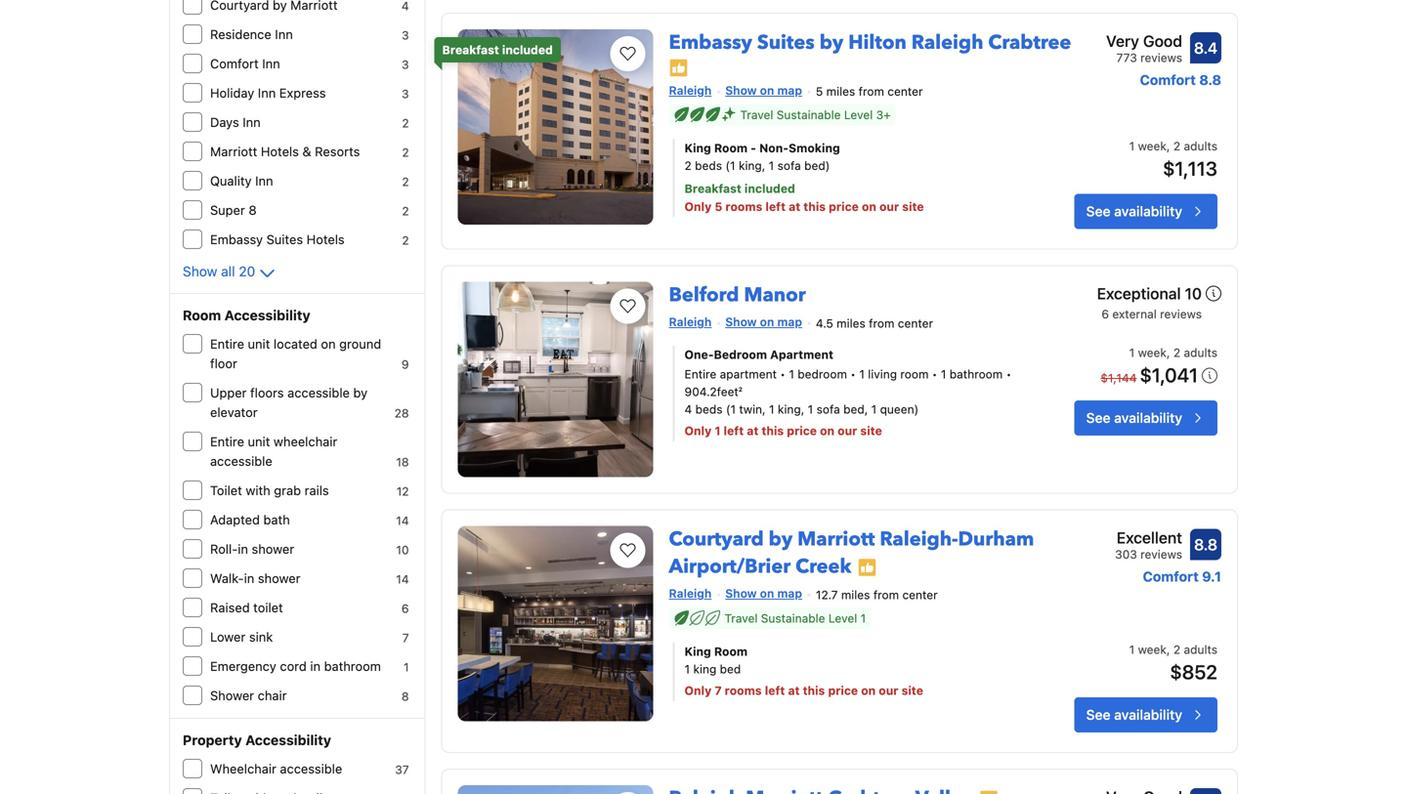 Task type: locate. For each thing, give the bounding box(es) containing it.
10 right exceptional
[[1185, 285, 1202, 303]]

price down bed)
[[829, 200, 859, 214]]

see availability down 1 week , 2 adults $1,113
[[1086, 203, 1183, 220]]

adapted
[[210, 513, 260, 527]]

entire inside the entire unit wheelchair accessible
[[210, 434, 244, 449]]

adults inside 1 week , 2 adults $852
[[1184, 643, 1218, 657]]

2 only from the top
[[685, 424, 712, 438]]

0 vertical spatial accessibility
[[225, 307, 310, 324]]

in up raised toilet
[[244, 571, 254, 586]]

1 horizontal spatial 7
[[715, 684, 722, 698]]

center for hilton
[[888, 85, 923, 98]]

scored 8.3 element
[[1190, 789, 1222, 795]]

$1,041
[[1140, 364, 1198, 387]]

3 week from the top
[[1138, 643, 1167, 657]]

0 vertical spatial 14
[[396, 514, 409, 528]]

accessibility for property accessibility
[[245, 733, 331, 749]]

suites for by
[[757, 29, 815, 56]]

1 vertical spatial this
[[762, 424, 784, 438]]

shower down bath
[[252, 542, 294, 557]]

on down manor
[[760, 315, 774, 329]]

room left -
[[714, 141, 748, 155]]

embassy suites hotels
[[210, 232, 345, 247]]

marriott inside courtyard by marriott raleigh-durham airport/brier creek
[[798, 526, 875, 553]]

map up the travel sustainable level 1
[[778, 587, 802, 601]]

entire down one-
[[685, 367, 717, 381]]

1 vertical spatial reviews
[[1160, 308, 1202, 321]]

by down ground
[[353, 386, 368, 400]]

accessible down the entire unit located on ground floor
[[287, 386, 350, 400]]

0 vertical spatial reviews
[[1141, 51, 1183, 64]]

0 vertical spatial map
[[778, 83, 802, 97]]

3 show on map from the top
[[725, 587, 802, 601]]

1 see from the top
[[1086, 203, 1111, 220]]

accessibility up wheelchair accessible
[[245, 733, 331, 749]]

super
[[210, 203, 245, 217]]

room inside king room - non-smoking 2 beds (1 king, 1 sofa bed) breakfast included only 5 rooms left at this price on our site
[[714, 141, 748, 155]]

1 horizontal spatial embassy
[[669, 29, 752, 56]]

by
[[820, 29, 844, 56], [353, 386, 368, 400], [769, 526, 793, 553]]

1 vertical spatial sofa
[[817, 403, 840, 416]]

on inside the entire unit located on ground floor
[[321, 337, 336, 351]]

marriott
[[210, 144, 257, 159], [798, 526, 875, 553]]

inn for days
[[243, 115, 261, 130]]

miles right 4.5
[[837, 317, 866, 330]]

included inside king room - non-smoking 2 beds (1 king, 1 sofa bed) breakfast included only 5 rooms left at this price on our site
[[745, 182, 795, 196]]

1 vertical spatial 8.8
[[1194, 536, 1218, 554]]

week down the comfort 9.1
[[1138, 643, 1167, 657]]

from up one-bedroom apartment link
[[869, 317, 895, 330]]

1 14 from the top
[[396, 514, 409, 528]]

miles for by
[[827, 85, 855, 98]]

grab
[[274, 483, 301, 498]]

lower sink
[[210, 630, 273, 645]]

1 vertical spatial king
[[685, 645, 711, 659]]

0 vertical spatial adults
[[1184, 139, 1218, 153]]

2 adults from the top
[[1184, 346, 1218, 360]]

3 for comfort inn
[[402, 58, 409, 71]]

see availability down 1 week , 2 adults $852
[[1086, 707, 1183, 723]]

bath
[[263, 513, 290, 527]]

3 availability from the top
[[1114, 707, 1183, 723]]

king room - non-smoking 2 beds (1 king, 1 sofa bed) breakfast included only 5 rooms left at this price on our site
[[685, 141, 924, 214]]

1 vertical spatial only
[[685, 424, 712, 438]]

1 see availability from the top
[[1086, 203, 1183, 220]]

sustainable
[[777, 108, 841, 122], [761, 612, 825, 625]]

14 for adapted bath
[[396, 514, 409, 528]]

travel up bed
[[725, 612, 758, 625]]

1 beds from the top
[[695, 159, 722, 173]]

0 vertical spatial 5
[[816, 85, 823, 98]]

property
[[183, 733, 242, 749]]

1 vertical spatial very good element
[[1106, 786, 1183, 795]]

2 inside 1 week , 2 adults $852
[[1174, 643, 1181, 657]]

2 vertical spatial comfort
[[1143, 569, 1199, 585]]

1 vertical spatial week
[[1138, 346, 1167, 360]]

0 vertical spatial center
[[888, 85, 923, 98]]

level left 3+
[[844, 108, 873, 122]]

courtyard by marriott raleigh-durham airport/brier creek link
[[669, 519, 1034, 581]]

on inside king room 1 king bed only 7 rooms left at this price on our site
[[861, 684, 876, 698]]

at down twin,
[[747, 424, 759, 438]]

0 vertical spatial shower
[[252, 542, 294, 557]]

inn for holiday
[[258, 86, 276, 100]]

904.2feet²
[[685, 385, 743, 399]]

price down the king room link
[[828, 684, 858, 698]]

site
[[902, 200, 924, 214], [861, 424, 882, 438], [902, 684, 924, 698]]

entire unit located on ground floor
[[210, 337, 381, 371]]

0 vertical spatial week
[[1138, 139, 1167, 153]]

sustainable down 12.7
[[761, 612, 825, 625]]

0 vertical spatial at
[[789, 200, 801, 214]]

inn
[[275, 27, 293, 42], [262, 56, 280, 71], [258, 86, 276, 100], [243, 115, 261, 130], [255, 173, 273, 188]]

2 vertical spatial map
[[778, 587, 802, 601]]

1 vertical spatial included
[[745, 182, 795, 196]]

from for hilton
[[859, 85, 884, 98]]

2 inside 1 week , 2 adults $1,113
[[1174, 139, 1181, 153]]

unit down "elevator"
[[248, 434, 270, 449]]

bathroom right room
[[950, 367, 1003, 381]]

1 vertical spatial suites
[[266, 232, 303, 247]]

week
[[1138, 139, 1167, 153], [1138, 346, 1167, 360], [1138, 643, 1167, 657]]

0 vertical spatial sofa
[[778, 159, 801, 173]]

1 vertical spatial site
[[861, 424, 882, 438]]

by inside upper floors accessible by elevator
[[353, 386, 368, 400]]

1 (1 from the top
[[726, 159, 736, 173]]

on up travel sustainable level 3+
[[760, 83, 774, 97]]

0 vertical spatial entire
[[210, 337, 244, 351]]

toilet
[[253, 601, 283, 615]]

show
[[725, 83, 757, 97], [183, 263, 217, 280], [725, 315, 757, 329], [725, 587, 757, 601]]

entire up the floor
[[210, 337, 244, 351]]

wheelchair
[[210, 762, 276, 777]]

, inside 1 week , 2 adults $852
[[1167, 643, 1170, 657]]

only up belford
[[685, 200, 712, 214]]

availability down 1 week , 2 adults $1,113
[[1114, 203, 1183, 220]]

0 horizontal spatial 6
[[402, 602, 409, 616]]

at down the king room link
[[788, 684, 800, 698]]

room for courtyard
[[714, 645, 748, 659]]

show down airport/brier
[[725, 587, 757, 601]]

1 vertical spatial map
[[778, 315, 802, 329]]

0 horizontal spatial bathroom
[[324, 659, 381, 674]]

1 week from the top
[[1138, 139, 1167, 153]]

scored 8.8 element
[[1190, 529, 1222, 561]]

3 3 from the top
[[402, 87, 409, 101]]

2 very good element from the top
[[1106, 786, 1183, 795]]

holiday inn express
[[210, 86, 326, 100]]

on down king room - non-smoking link
[[862, 200, 877, 214]]

at down the "smoking"
[[789, 200, 801, 214]]

sustainable up the "smoking"
[[777, 108, 841, 122]]

price inside one-bedroom apartment entire apartment • 1 bedroom • 1 living room • 1 bathroom • 904.2feet² 4 beds (1 twin, 1 king, 1 sofa bed, 1 queen) only 1 left at this price on our site
[[787, 424, 817, 438]]

0 horizontal spatial 7
[[402, 631, 409, 645]]

unit down the room accessibility
[[248, 337, 270, 351]]

3 for holiday inn express
[[402, 87, 409, 101]]

rooms down bed
[[725, 684, 762, 698]]

show on map up the travel sustainable level 1
[[725, 587, 802, 601]]

10 down 12
[[396, 543, 409, 557]]

rooms down -
[[726, 200, 763, 214]]

room
[[714, 141, 748, 155], [183, 307, 221, 324], [714, 645, 748, 659]]

see availability down '$1,144'
[[1086, 410, 1183, 426]]

property accessibility
[[183, 733, 331, 749]]

room
[[901, 367, 929, 381]]

suites
[[757, 29, 815, 56], [266, 232, 303, 247]]

map down manor
[[778, 315, 802, 329]]

1 unit from the top
[[248, 337, 270, 351]]

airport/brier
[[669, 554, 791, 581]]

0 vertical spatial only
[[685, 200, 712, 214]]

travel
[[740, 108, 773, 122], [725, 612, 758, 625]]

1 vertical spatial 7
[[715, 684, 722, 698]]

this inside one-bedroom apartment entire apartment • 1 bedroom • 1 living room • 1 bathroom • 904.2feet² 4 beds (1 twin, 1 king, 1 sofa bed, 1 queen) only 1 left at this price on our site
[[762, 424, 784, 438]]

inn right days
[[243, 115, 261, 130]]

breakfast
[[442, 43, 499, 57], [685, 182, 742, 196]]

1 vertical spatial left
[[724, 424, 744, 438]]

(1
[[726, 159, 736, 173], [726, 403, 736, 416]]

left down non-
[[766, 200, 786, 214]]

king left -
[[685, 141, 711, 155]]

0 horizontal spatial sofa
[[778, 159, 801, 173]]

level for by
[[844, 108, 873, 122]]

0 horizontal spatial by
[[353, 386, 368, 400]]

28
[[395, 407, 409, 420]]

0 vertical spatial site
[[902, 200, 924, 214]]

1 vertical spatial level
[[829, 612, 857, 625]]

floors
[[250, 386, 284, 400]]

0 horizontal spatial embassy
[[210, 232, 263, 247]]

left down the travel sustainable level 1
[[765, 684, 785, 698]]

raleigh for 12.7 miles from center
[[669, 587, 712, 601]]

1 vertical spatial see availability
[[1086, 410, 1183, 426]]

belford manor
[[669, 282, 806, 309]]

comfort for courtyard by marriott raleigh-durham airport/brier creek
[[1143, 569, 1199, 585]]

4
[[685, 403, 692, 416]]

3 only from the top
[[685, 684, 712, 698]]

residence inn
[[210, 27, 293, 42]]

1 horizontal spatial 8
[[402, 690, 409, 704]]

hotels left &
[[261, 144, 299, 159]]

bathroom inside one-bedroom apartment entire apartment • 1 bedroom • 1 living room • 1 bathroom • 904.2feet² 4 beds (1 twin, 1 king, 1 sofa bed, 1 queen) only 1 left at this price on our site
[[950, 367, 1003, 381]]

bed,
[[844, 403, 868, 416]]

cord
[[280, 659, 307, 674]]

our inside king room - non-smoking 2 beds (1 king, 1 sofa bed) breakfast included only 5 rooms left at this price on our site
[[880, 200, 899, 214]]

1 inside king room - non-smoking 2 beds (1 king, 1 sofa bed) breakfast included only 5 rooms left at this price on our site
[[769, 159, 774, 173]]

our down king room - non-smoking link
[[880, 200, 899, 214]]

sofa down non-
[[778, 159, 801, 173]]

week inside 1 week , 2 adults $1,113
[[1138, 139, 1167, 153]]

site inside one-bedroom apartment entire apartment • 1 bedroom • 1 living room • 1 bathroom • 904.2feet² 4 beds (1 twin, 1 king, 1 sofa bed, 1 queen) only 1 left at this price on our site
[[861, 424, 882, 438]]

1 horizontal spatial included
[[745, 182, 795, 196]]

1 horizontal spatial king,
[[778, 403, 805, 416]]

2 vertical spatial center
[[903, 588, 938, 602]]

2 show on map from the top
[[725, 315, 802, 329]]

accessible inside upper floors accessible by elevator
[[287, 386, 350, 400]]

at inside king room 1 king bed only 7 rooms left at this price on our site
[[788, 684, 800, 698]]

8.8 up 9.1
[[1194, 536, 1218, 554]]

see availability for courtyard by marriott raleigh-durham airport/brier creek
[[1086, 707, 1183, 723]]

2 see from the top
[[1086, 410, 1111, 426]]

3 map from the top
[[778, 587, 802, 601]]

travel for embassy
[[740, 108, 773, 122]]

by left 'hilton'
[[820, 29, 844, 56]]

5
[[816, 85, 823, 98], [715, 200, 723, 214]]

our down bed,
[[838, 424, 857, 438]]

embassy suites by hilton raleigh crabtree image
[[458, 29, 653, 225]]

bedroom
[[714, 348, 767, 362]]

3 see availability from the top
[[1086, 707, 1183, 723]]

1 see availability link from the top
[[1075, 194, 1218, 229]]

1 vertical spatial rooms
[[725, 684, 762, 698]]

super 8
[[210, 203, 257, 217]]

8.8 down scored 8.4 element
[[1200, 72, 1222, 88]]

0 vertical spatial from
[[859, 85, 884, 98]]

on
[[760, 83, 774, 97], [862, 200, 877, 214], [760, 315, 774, 329], [321, 337, 336, 351], [820, 424, 835, 438], [760, 587, 774, 601], [861, 684, 876, 698]]

travel up -
[[740, 108, 773, 122]]

non-
[[759, 141, 789, 155]]

at inside king room - non-smoking 2 beds (1 king, 1 sofa bed) breakfast included only 5 rooms left at this price on our site
[[789, 200, 801, 214]]

1 only from the top
[[685, 200, 712, 214]]

5 up belford manor link
[[715, 200, 723, 214]]

see availability link down 1 week , 2 adults $1,113
[[1075, 194, 1218, 229]]

3 , from the top
[[1167, 643, 1170, 657]]

0 vertical spatial miles
[[827, 85, 855, 98]]

3 adults from the top
[[1184, 643, 1218, 657]]

very good 773 reviews
[[1106, 32, 1183, 64]]

from down this property is part of our preferred partner program. it's committed to providing excellent service and good value. it'll pay us a higher commission if you make a booking. icon
[[874, 588, 899, 602]]

6 inside exceptional 10 6 external reviews
[[1102, 308, 1109, 321]]

1 horizontal spatial suites
[[757, 29, 815, 56]]

availability down $1,041
[[1114, 410, 1183, 426]]

1 vertical spatial room
[[183, 307, 221, 324]]

suites for hotels
[[266, 232, 303, 247]]

unit inside the entire unit located on ground floor
[[248, 337, 270, 351]]

adults inside 1 week , 2 adults $1,113
[[1184, 139, 1218, 153]]

2 see availability link from the top
[[1075, 401, 1218, 436]]

1 , from the top
[[1167, 139, 1170, 153]]

roll-in shower
[[210, 542, 294, 557]]

2 3 from the top
[[402, 58, 409, 71]]

quality
[[210, 173, 252, 188]]

walk-in shower
[[210, 571, 301, 586]]

1 vertical spatial embassy
[[210, 232, 263, 247]]

8 up 37
[[402, 690, 409, 704]]

king inside king room 1 king bed only 7 rooms left at this price on our site
[[685, 645, 711, 659]]

0 horizontal spatial king,
[[739, 159, 766, 173]]

at
[[789, 200, 801, 214], [747, 424, 759, 438], [788, 684, 800, 698]]

1 adults from the top
[[1184, 139, 1218, 153]]

map
[[778, 83, 802, 97], [778, 315, 802, 329], [778, 587, 802, 601]]

2 vertical spatial at
[[788, 684, 800, 698]]

1 3 from the top
[[402, 28, 409, 42]]

0 vertical spatial price
[[829, 200, 859, 214]]

sofa left bed,
[[817, 403, 840, 416]]

2 availability from the top
[[1114, 410, 1183, 426]]

left inside king room 1 king bed only 7 rooms left at this price on our site
[[765, 684, 785, 698]]

show on map up travel sustainable level 3+
[[725, 83, 802, 97]]

1 vertical spatial see
[[1086, 410, 1111, 426]]

2 see availability from the top
[[1086, 410, 1183, 426]]

suites up travel sustainable level 3+
[[757, 29, 815, 56]]

3+
[[876, 108, 891, 122]]

1 vertical spatial our
[[838, 424, 857, 438]]

1 map from the top
[[778, 83, 802, 97]]

inn up holiday inn express on the left of the page
[[262, 56, 280, 71]]

2 vertical spatial reviews
[[1141, 548, 1183, 562]]

raised toilet
[[210, 601, 283, 615]]

1 vertical spatial show on map
[[725, 315, 802, 329]]

site inside king room 1 king bed only 7 rooms left at this price on our site
[[902, 684, 924, 698]]

shower for walk-in shower
[[258, 571, 301, 586]]

show for king room
[[725, 587, 757, 601]]

map up travel sustainable level 3+
[[778, 83, 802, 97]]

2 vertical spatial this
[[803, 684, 825, 698]]

room accessibility
[[183, 307, 310, 324]]

1 week , 2 adults
[[1130, 346, 1218, 360]]

chair
[[258, 689, 287, 703]]

in down adapted bath
[[238, 542, 248, 557]]

0 vertical spatial hotels
[[261, 144, 299, 159]]

1 vertical spatial comfort
[[1140, 72, 1196, 88]]

level down 12.7
[[829, 612, 857, 625]]

see
[[1086, 203, 1111, 220], [1086, 410, 1111, 426], [1086, 707, 1111, 723]]

room for embassy
[[714, 141, 748, 155]]

0 vertical spatial embassy
[[669, 29, 752, 56]]

2 vertical spatial by
[[769, 526, 793, 553]]

3 see availability link from the top
[[1075, 698, 1218, 733]]

sustainable for by
[[761, 612, 825, 625]]

from for raleigh-
[[874, 588, 899, 602]]

8 right the super
[[249, 203, 257, 217]]

embassy for embassy suites by hilton raleigh crabtree
[[669, 29, 752, 56]]

unit inside the entire unit wheelchair accessible
[[248, 434, 270, 449]]

show for one-bedroom apartment
[[725, 315, 757, 329]]

, for courtyard by marriott raleigh-durham airport/brier creek
[[1167, 643, 1170, 657]]

on down the king room link
[[861, 684, 876, 698]]

week inside 1 week , 2 adults $852
[[1138, 643, 1167, 657]]

days inn
[[210, 115, 261, 130]]

price
[[829, 200, 859, 214], [787, 424, 817, 438], [828, 684, 858, 698]]

entire inside the entire unit located on ground floor
[[210, 337, 244, 351]]

show down "belford manor"
[[725, 315, 757, 329]]

on left ground
[[321, 337, 336, 351]]

comfort
[[210, 56, 259, 71], [1140, 72, 1196, 88], [1143, 569, 1199, 585]]

center up 3+
[[888, 85, 923, 98]]

comfort 9.1
[[1143, 569, 1222, 585]]

accessibility up located
[[225, 307, 310, 324]]

2 vertical spatial from
[[874, 588, 899, 602]]

sofa inside one-bedroom apartment entire apartment • 1 bedroom • 1 living room • 1 bathroom • 904.2feet² 4 beds (1 twin, 1 king, 1 sofa bed, 1 queen) only 1 left at this price on our site
[[817, 403, 840, 416]]

miles for marriott
[[841, 588, 870, 602]]

see for embassy suites by hilton raleigh crabtree
[[1086, 203, 1111, 220]]

, up $852
[[1167, 643, 1170, 657]]

king inside king room - non-smoking 2 beds (1 king, 1 sofa bed) breakfast included only 5 rooms left at this price on our site
[[685, 141, 711, 155]]

7 inside king room 1 king bed only 7 rooms left at this price on our site
[[715, 684, 722, 698]]

room down show all 20
[[183, 307, 221, 324]]

show on map
[[725, 83, 802, 97], [725, 315, 802, 329], [725, 587, 802, 601]]

2 14 from the top
[[396, 573, 409, 586]]

site down the king room link
[[902, 684, 924, 698]]

12.7
[[816, 588, 838, 602]]

shower
[[210, 689, 254, 703]]

0 vertical spatial 8
[[249, 203, 257, 217]]

breakfast inside king room - non-smoking 2 beds (1 king, 1 sofa bed) breakfast included only 5 rooms left at this price on our site
[[685, 182, 742, 196]]

1 inside 1 week , 2 adults $1,113
[[1130, 139, 1135, 153]]

0 vertical spatial ,
[[1167, 139, 1170, 153]]

inn right quality
[[255, 173, 273, 188]]

very good element up 'comfort 8.8'
[[1106, 29, 1183, 53]]

entire
[[210, 337, 244, 351], [685, 367, 717, 381], [210, 434, 244, 449]]

0 horizontal spatial hotels
[[261, 144, 299, 159]]

only down 4
[[685, 424, 712, 438]]

reviews inside exceptional 10 6 external reviews
[[1160, 308, 1202, 321]]

2 vertical spatial left
[[765, 684, 785, 698]]

2 king from the top
[[685, 645, 711, 659]]

show all 20
[[183, 263, 255, 280]]

center down raleigh-
[[903, 588, 938, 602]]

0 vertical spatial 7
[[402, 631, 409, 645]]

king room - non-smoking link
[[685, 139, 1015, 157]]

level for marriott
[[829, 612, 857, 625]]

room inside king room 1 king bed only 7 rooms left at this price on our site
[[714, 645, 748, 659]]

miles right 12.7
[[841, 588, 870, 602]]

this
[[804, 200, 826, 214], [762, 424, 784, 438], [803, 684, 825, 698]]

on up the travel sustainable level 1
[[760, 587, 774, 601]]

show on map for suites
[[725, 83, 802, 97]]

1 vertical spatial accessible
[[210, 454, 272, 469]]

1 vertical spatial 14
[[396, 573, 409, 586]]

this inside king room - non-smoking 2 beds (1 king, 1 sofa bed) breakfast included only 5 rooms left at this price on our site
[[804, 200, 826, 214]]

14 for walk-in shower
[[396, 573, 409, 586]]

very good element
[[1106, 29, 1183, 53], [1106, 786, 1183, 795]]

this inside king room 1 king bed only 7 rooms left at this price on our site
[[803, 684, 825, 698]]

center up room
[[898, 317, 933, 330]]

1 vertical spatial marriott
[[798, 526, 875, 553]]

in right cord
[[310, 659, 321, 674]]

1 vertical spatial (1
[[726, 403, 736, 416]]

1 vertical spatial see availability link
[[1075, 401, 1218, 436]]

price down bedroom
[[787, 424, 817, 438]]

see availability link down '$1,144'
[[1075, 401, 1218, 436]]

2 beds from the top
[[696, 403, 723, 416]]

inn right holiday
[[258, 86, 276, 100]]

very good element containing very good
[[1106, 29, 1183, 53]]

1 availability from the top
[[1114, 203, 1183, 220]]

raleigh for 5 miles from center
[[669, 83, 712, 97]]

this property is part of our preferred partner program. it's committed to providing excellent service and good value. it'll pay us a higher commission if you make a booking. image
[[669, 58, 689, 77], [669, 58, 689, 77], [858, 558, 877, 578], [980, 790, 999, 795], [980, 790, 999, 795]]

site inside king room - non-smoking 2 beds (1 king, 1 sofa bed) breakfast included only 5 rooms left at this price on our site
[[902, 200, 924, 214]]

4 • from the left
[[1006, 367, 1012, 381]]

0 vertical spatial in
[[238, 542, 248, 557]]

accessible up toilet
[[210, 454, 272, 469]]

2 vertical spatial miles
[[841, 588, 870, 602]]

1 inside 1 week , 2 adults $852
[[1130, 643, 1135, 657]]

0 vertical spatial level
[[844, 108, 873, 122]]

show for king room - non-smoking
[[725, 83, 757, 97]]

week up $1,041
[[1138, 346, 1167, 360]]

, inside 1 week , 2 adults $1,113
[[1167, 139, 1170, 153]]

2 map from the top
[[778, 315, 802, 329]]

comfort inn
[[210, 56, 280, 71]]

left down twin,
[[724, 424, 744, 438]]

1 vertical spatial 5
[[715, 200, 723, 214]]

0 vertical spatial our
[[880, 200, 899, 214]]

elevator
[[210, 405, 258, 420]]

, up '$1,113'
[[1167, 139, 1170, 153]]

availability for embassy suites by hilton raleigh crabtree
[[1114, 203, 1183, 220]]

12
[[397, 485, 409, 498]]

2 unit from the top
[[248, 434, 270, 449]]

king, inside one-bedroom apartment entire apartment • 1 bedroom • 1 living room • 1 bathroom • 904.2feet² 4 beds (1 twin, 1 king, 1 sofa bed, 1 queen) only 1 left at this price on our site
[[778, 403, 805, 416]]

2 week from the top
[[1138, 346, 1167, 360]]

10 inside exceptional 10 6 external reviews
[[1185, 285, 1202, 303]]

2 vertical spatial availability
[[1114, 707, 1183, 723]]

adults up '$1,113'
[[1184, 139, 1218, 153]]

1 vertical spatial adults
[[1184, 346, 1218, 360]]

1 horizontal spatial bathroom
[[950, 367, 1003, 381]]

2 horizontal spatial by
[[820, 29, 844, 56]]

suites inside embassy suites by hilton raleigh crabtree link
[[757, 29, 815, 56]]

reviews down exceptional element
[[1160, 308, 1202, 321]]

see for courtyard by marriott raleigh-durham airport/brier creek
[[1086, 707, 1111, 723]]

1 vertical spatial by
[[353, 386, 368, 400]]

week for embassy suites by hilton raleigh crabtree
[[1138, 139, 1167, 153]]

king for courtyard by marriott raleigh-durham airport/brier creek
[[685, 645, 711, 659]]

0 horizontal spatial suites
[[266, 232, 303, 247]]

1 king from the top
[[685, 141, 711, 155]]

see availability for embassy suites by hilton raleigh crabtree
[[1086, 203, 1183, 220]]

comfort up holiday
[[210, 56, 259, 71]]

availability for courtyard by marriott raleigh-durham airport/brier creek
[[1114, 707, 1183, 723]]

our down the king room link
[[879, 684, 899, 698]]

1 show on map from the top
[[725, 83, 802, 97]]

1 vertical spatial accessibility
[[245, 733, 331, 749]]

miles up travel sustainable level 3+
[[827, 85, 855, 98]]

unit
[[248, 337, 270, 351], [248, 434, 270, 449]]

4.5
[[816, 317, 833, 330]]

0 vertical spatial 10
[[1185, 285, 1202, 303]]

site down king room - non-smoking link
[[902, 200, 924, 214]]

8.8
[[1200, 72, 1222, 88], [1194, 536, 1218, 554]]

0 vertical spatial left
[[766, 200, 786, 214]]

1 very good element from the top
[[1106, 29, 1183, 53]]

8
[[249, 203, 257, 217], [402, 690, 409, 704]]

accessible down the property accessibility
[[280, 762, 342, 777]]

entire unit wheelchair accessible
[[210, 434, 337, 469]]

accessibility
[[225, 307, 310, 324], [245, 733, 331, 749]]

0 vertical spatial king,
[[739, 159, 766, 173]]

3 see from the top
[[1086, 707, 1111, 723]]

1 vertical spatial ,
[[1167, 346, 1170, 360]]

on inside king room - non-smoking 2 beds (1 king, 1 sofa bed) breakfast included only 5 rooms left at this price on our site
[[862, 200, 877, 214]]

1 vertical spatial entire
[[685, 367, 717, 381]]

2 vertical spatial see availability
[[1086, 707, 1183, 723]]

twin,
[[739, 403, 766, 416]]

suites up show all 20 dropdown button
[[266, 232, 303, 247]]

toilet
[[210, 483, 242, 498]]

reviews down 'good'
[[1141, 51, 1183, 64]]

0 vertical spatial 3
[[402, 28, 409, 42]]

entire down "elevator"
[[210, 434, 244, 449]]

excellent element
[[1115, 526, 1183, 550]]

, up $1,041
[[1167, 346, 1170, 360]]

see availability link down 1 week , 2 adults $852
[[1075, 698, 1218, 733]]

1 vertical spatial unit
[[248, 434, 270, 449]]

2 (1 from the top
[[726, 403, 736, 416]]

week up '$1,113'
[[1138, 139, 1167, 153]]

&
[[302, 144, 311, 159]]



Task type: describe. For each thing, give the bounding box(es) containing it.
entire inside one-bedroom apartment entire apartment • 1 bedroom • 1 living room • 1 bathroom • 904.2feet² 4 beds (1 twin, 1 king, 1 sofa bed, 1 queen) only 1 left at this price on our site
[[685, 367, 717, 381]]

courtyard by marriott raleigh-durham airport/brier creek
[[669, 526, 1034, 581]]

king for embassy suites by hilton raleigh crabtree
[[685, 141, 711, 155]]

manor
[[744, 282, 806, 309]]

bedroom
[[798, 367, 847, 381]]

emergency
[[210, 659, 276, 674]]

1 vertical spatial hotels
[[307, 232, 345, 247]]

, for embassy suites by hilton raleigh crabtree
[[1167, 139, 1170, 153]]

residence
[[210, 27, 271, 42]]

inn for quality
[[255, 173, 273, 188]]

belford manor link
[[669, 274, 806, 309]]

2 , from the top
[[1167, 346, 1170, 360]]

(1 inside one-bedroom apartment entire apartment • 1 bedroom • 1 living room • 1 bathroom • 904.2feet² 4 beds (1 twin, 1 king, 1 sofa bed, 1 queen) only 1 left at this price on our site
[[726, 403, 736, 416]]

wheelchair
[[274, 434, 337, 449]]

belford manor image
[[458, 282, 653, 478]]

1 horizontal spatial 5
[[816, 85, 823, 98]]

king room 1 king bed only 7 rooms left at this price on our site
[[685, 645, 924, 698]]

all
[[221, 263, 235, 280]]

breakfast included
[[442, 43, 553, 57]]

$852
[[1170, 661, 1218, 684]]

king
[[693, 663, 717, 676]]

raised
[[210, 601, 250, 615]]

roll-
[[210, 542, 238, 557]]

bed
[[720, 663, 741, 676]]

2 inside king room - non-smoking 2 beds (1 king, 1 sofa bed) breakfast included only 5 rooms left at this price on our site
[[685, 159, 692, 173]]

only inside king room - non-smoking 2 beds (1 king, 1 sofa bed) breakfast included only 5 rooms left at this price on our site
[[685, 200, 712, 214]]

courtyard by marriott raleigh-durham airport/brier creek image
[[458, 526, 653, 722]]

by inside courtyard by marriott raleigh-durham airport/brier creek
[[769, 526, 793, 553]]

days
[[210, 115, 239, 130]]

0 vertical spatial marriott
[[210, 144, 257, 159]]

5 miles from center
[[816, 85, 923, 98]]

1 vertical spatial from
[[869, 317, 895, 330]]

shower chair
[[210, 689, 287, 703]]

show inside dropdown button
[[183, 263, 217, 280]]

0 horizontal spatial 10
[[396, 543, 409, 557]]

travel sustainable level 3+
[[740, 108, 891, 122]]

adults for courtyard by marriott raleigh-durham airport/brier creek
[[1184, 643, 1218, 657]]

0 vertical spatial breakfast
[[442, 43, 499, 57]]

excellent
[[1117, 529, 1183, 547]]

creek
[[796, 554, 852, 581]]

0 horizontal spatial 8
[[249, 203, 257, 217]]

0 horizontal spatial included
[[502, 43, 553, 57]]

holiday
[[210, 86, 254, 100]]

belford
[[669, 282, 739, 309]]

accessible inside the entire unit wheelchair accessible
[[210, 454, 272, 469]]

9.1
[[1202, 569, 1222, 585]]

comfort 8.8
[[1140, 72, 1222, 88]]

adults for embassy suites by hilton raleigh crabtree
[[1184, 139, 1218, 153]]

sustainable for suites
[[777, 108, 841, 122]]

0 vertical spatial comfort
[[210, 56, 259, 71]]

one-
[[685, 348, 714, 362]]

1 vertical spatial miles
[[837, 317, 866, 330]]

0 vertical spatial 8.8
[[1200, 72, 1222, 88]]

living
[[868, 367, 897, 381]]

rooms inside king room 1 king bed only 7 rooms left at this price on our site
[[725, 684, 762, 698]]

at inside one-bedroom apartment entire apartment • 1 bedroom • 1 living room • 1 bathroom • 904.2feet² 4 beds (1 twin, 1 king, 1 sofa bed, 1 queen) only 1 left at this price on our site
[[747, 424, 759, 438]]

0 vertical spatial by
[[820, 29, 844, 56]]

our inside one-bedroom apartment entire apartment • 1 bedroom • 1 living room • 1 bathroom • 904.2feet² 4 beds (1 twin, 1 king, 1 sofa bed, 1 queen) only 1 left at this price on our site
[[838, 424, 857, 438]]

entire for entire unit located on ground floor
[[210, 337, 244, 351]]

center for raleigh-
[[903, 588, 938, 602]]

express
[[279, 86, 326, 100]]

king, inside king room - non-smoking 2 beds (1 king, 1 sofa bed) breakfast included only 5 rooms left at this price on our site
[[739, 159, 766, 173]]

shower for roll-in shower
[[252, 542, 294, 557]]

accessibility for room accessibility
[[225, 307, 310, 324]]

unit for located
[[248, 337, 270, 351]]

raleigh for 4.5 miles from center
[[669, 315, 712, 329]]

entire for entire unit wheelchair accessible
[[210, 434, 244, 449]]

1 vertical spatial 6
[[402, 602, 409, 616]]

8.8 inside "element"
[[1194, 536, 1218, 554]]

embassy suites by hilton raleigh crabtree
[[669, 29, 1071, 56]]

inn for residence
[[275, 27, 293, 42]]

emergency cord in bathroom
[[210, 659, 381, 674]]

comfort for embassy suites by hilton raleigh crabtree
[[1140, 72, 1196, 88]]

located
[[274, 337, 318, 351]]

upper floors accessible by elevator
[[210, 386, 368, 420]]

2 • from the left
[[851, 367, 856, 381]]

in for walk-
[[244, 571, 254, 586]]

reviews inside 'very good 773 reviews'
[[1141, 51, 1183, 64]]

20
[[239, 263, 255, 280]]

embassy for embassy suites hotels
[[210, 232, 263, 247]]

quality inn
[[210, 173, 273, 188]]

beds inside one-bedroom apartment entire apartment • 1 bedroom • 1 living room • 1 bathroom • 904.2feet² 4 beds (1 twin, 1 king, 1 sofa bed, 1 queen) only 1 left at this price on our site
[[696, 403, 723, 416]]

1 vertical spatial center
[[898, 317, 933, 330]]

1 • from the left
[[780, 367, 786, 381]]

8.4
[[1194, 39, 1218, 57]]

apartment
[[720, 367, 777, 381]]

smoking
[[789, 141, 840, 155]]

2 vertical spatial accessible
[[280, 762, 342, 777]]

1 week , 2 adults $852
[[1130, 643, 1218, 684]]

travel for courtyard
[[725, 612, 758, 625]]

this property is part of our preferred partner program. it's committed to providing excellent service and good value. it'll pay us a higher commission if you make a booking. image
[[858, 558, 877, 578]]

see availability link for embassy suites by hilton raleigh crabtree
[[1075, 194, 1218, 229]]

rooms inside king room - non-smoking 2 beds (1 king, 1 sofa bed) breakfast included only 5 rooms left at this price on our site
[[726, 200, 763, 214]]

toilet with grab rails
[[210, 483, 329, 498]]

inn for comfort
[[262, 56, 280, 71]]

queen)
[[880, 403, 919, 416]]

18
[[396, 455, 409, 469]]

unit for wheelchair
[[248, 434, 270, 449]]

$1,113
[[1163, 157, 1218, 180]]

raleigh-
[[880, 526, 958, 553]]

floor
[[210, 356, 237, 371]]

left inside one-bedroom apartment entire apartment • 1 bedroom • 1 living room • 1 bathroom • 904.2feet² 4 beds (1 twin, 1 king, 1 sofa bed, 1 queen) only 1 left at this price on our site
[[724, 424, 744, 438]]

bed)
[[805, 159, 830, 173]]

exceptional 10 6 external reviews
[[1097, 285, 1202, 321]]

week for courtyard by marriott raleigh-durham airport/brier creek
[[1138, 643, 1167, 657]]

on inside one-bedroom apartment entire apartment • 1 bedroom • 1 living room • 1 bathroom • 904.2feet² 4 beds (1 twin, 1 king, 1 sofa bed, 1 queen) only 1 left at this price on our site
[[820, 424, 835, 438]]

scored 8.4 element
[[1190, 32, 1222, 63]]

wheelchair accessible
[[210, 762, 342, 777]]

price inside king room 1 king bed only 7 rooms left at this price on our site
[[828, 684, 858, 698]]

exceptional element
[[1097, 282, 1202, 306]]

apartment
[[770, 348, 834, 362]]

sofa inside king room - non-smoking 2 beds (1 king, 1 sofa bed) breakfast included only 5 rooms left at this price on our site
[[778, 159, 801, 173]]

upper
[[210, 386, 247, 400]]

1 vertical spatial 8
[[402, 690, 409, 704]]

5 inside king room - non-smoking 2 beds (1 king, 1 sofa bed) breakfast included only 5 rooms left at this price on our site
[[715, 200, 723, 214]]

excellent 303 reviews
[[1115, 529, 1183, 562]]

adapted bath
[[210, 513, 290, 527]]

resorts
[[315, 144, 360, 159]]

beds inside king room - non-smoking 2 beds (1 king, 1 sofa bed) breakfast included only 5 rooms left at this price on our site
[[695, 159, 722, 173]]

3 • from the left
[[932, 367, 938, 381]]

show on map for by
[[725, 587, 802, 601]]

in for roll-
[[238, 542, 248, 557]]

courtyard
[[669, 526, 764, 553]]

4.5 miles from center
[[816, 317, 933, 330]]

2 vertical spatial in
[[310, 659, 321, 674]]

durham
[[958, 526, 1034, 553]]

travel sustainable level 1
[[725, 612, 866, 625]]

left inside king room - non-smoking 2 beds (1 king, 1 sofa bed) breakfast included only 5 rooms left at this price on our site
[[766, 200, 786, 214]]

303
[[1115, 548, 1137, 562]]

see availability link for courtyard by marriott raleigh-durham airport/brier creek
[[1075, 698, 1218, 733]]

-
[[751, 141, 756, 155]]

one-bedroom apartment link
[[685, 346, 1015, 364]]

price inside king room - non-smoking 2 beds (1 king, 1 sofa bed) breakfast included only 5 rooms left at this price on our site
[[829, 200, 859, 214]]

embassy suites by hilton raleigh crabtree link
[[669, 21, 1071, 56]]

(1 inside king room - non-smoking 2 beds (1 king, 1 sofa bed) breakfast included only 5 rooms left at this price on our site
[[726, 159, 736, 173]]

9
[[402, 358, 409, 371]]

our inside king room 1 king bed only 7 rooms left at this price on our site
[[879, 684, 899, 698]]

3 for residence inn
[[402, 28, 409, 42]]

reviews inside excellent 303 reviews
[[1141, 548, 1183, 562]]

37
[[395, 763, 409, 777]]

crabtree
[[989, 29, 1071, 56]]

very
[[1106, 32, 1140, 50]]

773
[[1117, 51, 1137, 64]]

map for by
[[778, 587, 802, 601]]

exceptional
[[1097, 285, 1181, 303]]

only inside king room 1 king bed only 7 rooms left at this price on our site
[[685, 684, 712, 698]]

$1,144
[[1101, 371, 1137, 385]]

1 week , 2 adults $1,113
[[1130, 139, 1218, 180]]

1 inside king room 1 king bed only 7 rooms left at this price on our site
[[685, 663, 690, 676]]

only inside one-bedroom apartment entire apartment • 1 bedroom • 1 living room • 1 bathroom • 904.2feet² 4 beds (1 twin, 1 king, 1 sofa bed, 1 queen) only 1 left at this price on our site
[[685, 424, 712, 438]]

external
[[1113, 308, 1157, 321]]

1 vertical spatial bathroom
[[324, 659, 381, 674]]

map for suites
[[778, 83, 802, 97]]



Task type: vqa. For each thing, say whether or not it's contained in the screenshot.


